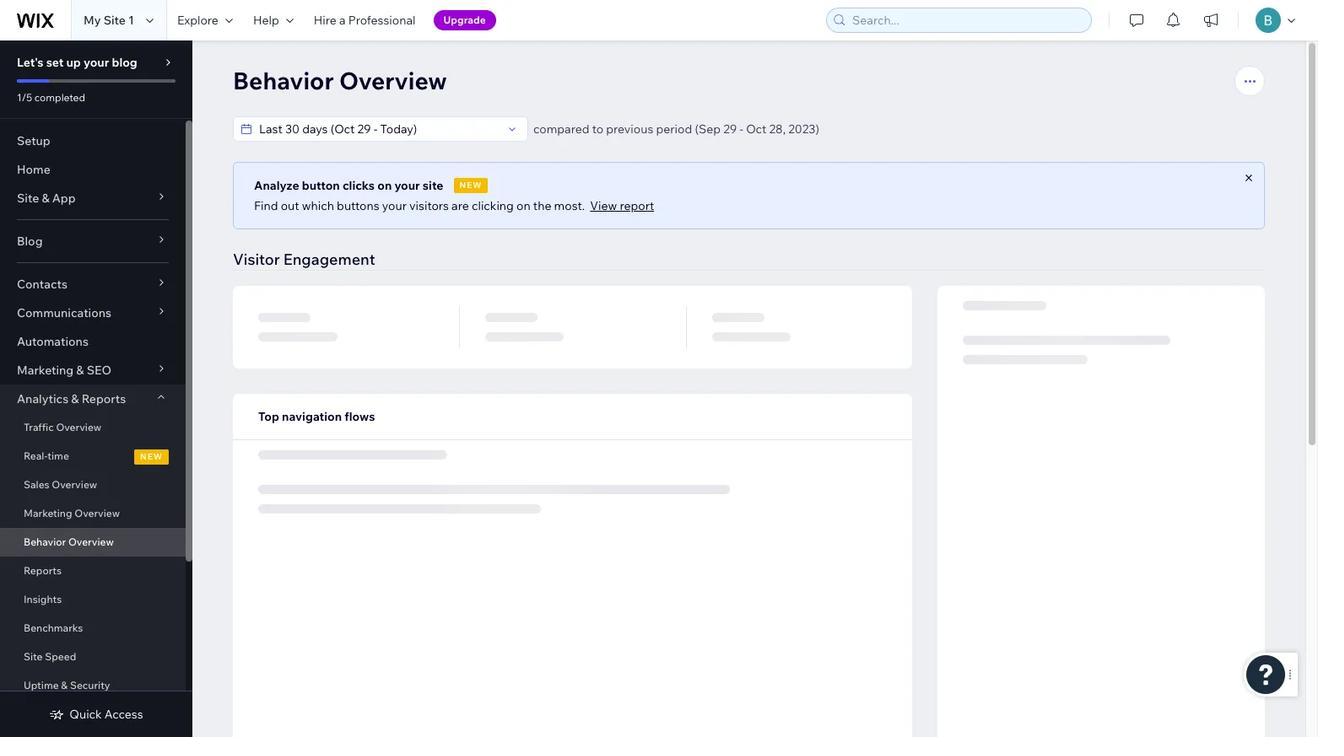 Task type: locate. For each thing, give the bounding box(es) containing it.
0 horizontal spatial on
[[377, 178, 392, 193]]

previous
[[606, 122, 654, 137]]

clicks
[[343, 178, 375, 193]]

security
[[70, 679, 110, 692]]

completed
[[34, 91, 85, 104]]

marketing up "analytics"
[[17, 363, 74, 378]]

home
[[17, 162, 50, 177]]

1 vertical spatial behavior
[[24, 536, 66, 549]]

29
[[723, 122, 737, 137]]

contacts
[[17, 277, 68, 292]]

let's set up your blog
[[17, 55, 137, 70]]

behavior down help button
[[233, 66, 334, 95]]

your for find
[[382, 198, 407, 214]]

sidebar element
[[0, 41, 192, 738]]

uptime & security link
[[0, 672, 186, 701]]

your left visitors
[[382, 198, 407, 214]]

which
[[302, 198, 334, 214]]

insights link
[[0, 586, 186, 614]]

site left "speed"
[[24, 651, 43, 663]]

behavior overview
[[233, 66, 447, 95], [24, 536, 114, 549]]

1 vertical spatial site
[[17, 191, 39, 206]]

behavior overview inside sidebar element
[[24, 536, 114, 549]]

0 vertical spatial site
[[104, 13, 126, 28]]

navigation
[[282, 409, 342, 425]]

1 horizontal spatial behavior
[[233, 66, 334, 95]]

compared
[[533, 122, 590, 137]]

&
[[42, 191, 49, 206], [76, 363, 84, 378], [71, 392, 79, 407], [61, 679, 68, 692]]

sales overview link
[[0, 471, 186, 500]]

your left the site
[[395, 178, 420, 193]]

1
[[128, 13, 134, 28]]

app
[[52, 191, 76, 206]]

hire a professional
[[314, 13, 416, 28]]

uptime
[[24, 679, 59, 692]]

marketing down sales
[[24, 507, 72, 520]]

& down marketing & seo
[[71, 392, 79, 407]]

& left seo
[[76, 363, 84, 378]]

communications button
[[0, 299, 186, 327]]

behavior
[[233, 66, 334, 95], [24, 536, 66, 549]]

your
[[84, 55, 109, 70], [395, 178, 420, 193], [382, 198, 407, 214]]

overview down sales overview link
[[74, 507, 120, 520]]

on right clicks
[[377, 178, 392, 193]]

0 vertical spatial reports
[[82, 392, 126, 407]]

behavior overview down the marketing overview
[[24, 536, 114, 549]]

2 vertical spatial your
[[382, 198, 407, 214]]

marketing inside dropdown button
[[17, 363, 74, 378]]

0 vertical spatial on
[[377, 178, 392, 193]]

overview up the marketing overview
[[52, 479, 97, 491]]

marketing
[[17, 363, 74, 378], [24, 507, 72, 520]]

flows
[[345, 409, 375, 425]]

overview down marketing overview link
[[68, 536, 114, 549]]

reports up insights
[[24, 565, 62, 577]]

quick access
[[69, 707, 143, 722]]

site speed
[[24, 651, 76, 663]]

out
[[281, 198, 299, 214]]

behavior down the marketing overview
[[24, 536, 66, 549]]

report
[[620, 198, 654, 214]]

1 vertical spatial on
[[517, 198, 531, 214]]

1 vertical spatial your
[[395, 178, 420, 193]]

new up sales overview link
[[140, 452, 163, 463]]

your right the up
[[84, 55, 109, 70]]

0 vertical spatial new
[[460, 180, 482, 191]]

1 horizontal spatial new
[[460, 180, 482, 191]]

& for marketing
[[76, 363, 84, 378]]

& left app
[[42, 191, 49, 206]]

clicking
[[472, 198, 514, 214]]

1 vertical spatial marketing
[[24, 507, 72, 520]]

new up are
[[460, 180, 482, 191]]

overview down analytics & reports
[[56, 421, 101, 434]]

& inside analytics & reports dropdown button
[[71, 392, 79, 407]]

1 vertical spatial behavior overview
[[24, 536, 114, 549]]

behavior overview down a
[[233, 66, 447, 95]]

marketing & seo button
[[0, 356, 186, 385]]

blog
[[112, 55, 137, 70]]

benchmarks link
[[0, 614, 186, 643]]

reports
[[82, 392, 126, 407], [24, 565, 62, 577]]

& inside site & app popup button
[[42, 191, 49, 206]]

& inside marketing & seo dropdown button
[[76, 363, 84, 378]]

communications
[[17, 306, 111, 321]]

new inside sidebar element
[[140, 452, 163, 463]]

0 horizontal spatial reports
[[24, 565, 62, 577]]

help
[[253, 13, 279, 28]]

0 vertical spatial your
[[84, 55, 109, 70]]

your for analyze
[[395, 178, 420, 193]]

upgrade button
[[433, 10, 496, 30]]

site for site & app
[[17, 191, 39, 206]]

site
[[104, 13, 126, 28], [17, 191, 39, 206], [24, 651, 43, 663]]

analytics & reports
[[17, 392, 126, 407]]

28,
[[769, 122, 786, 137]]

on left the the
[[517, 198, 531, 214]]

a
[[339, 13, 346, 28]]

reports down seo
[[82, 392, 126, 407]]

blog
[[17, 234, 43, 249]]

Search... field
[[847, 8, 1086, 32]]

benchmarks
[[24, 622, 83, 635]]

hire
[[314, 13, 337, 28]]

analytics & reports button
[[0, 385, 186, 414]]

site left 1
[[104, 13, 126, 28]]

visitor
[[233, 250, 280, 269]]

set
[[46, 55, 64, 70]]

1 vertical spatial new
[[140, 452, 163, 463]]

None field
[[254, 117, 502, 141]]

site
[[423, 178, 444, 193]]

marketing for marketing overview
[[24, 507, 72, 520]]

2 vertical spatial site
[[24, 651, 43, 663]]

overview
[[339, 66, 447, 95], [56, 421, 101, 434], [52, 479, 97, 491], [74, 507, 120, 520], [68, 536, 114, 549]]

reports link
[[0, 557, 186, 586]]

overview for sales overview link
[[52, 479, 97, 491]]

home link
[[0, 155, 186, 184]]

site down home
[[17, 191, 39, 206]]

contacts button
[[0, 270, 186, 299]]

site inside popup button
[[17, 191, 39, 206]]

overview for behavior overview link
[[68, 536, 114, 549]]

behavior overview link
[[0, 528, 186, 557]]

-
[[740, 122, 744, 137]]

1 horizontal spatial reports
[[82, 392, 126, 407]]

0 horizontal spatial behavior overview
[[24, 536, 114, 549]]

1 horizontal spatial behavior overview
[[233, 66, 447, 95]]

0 vertical spatial behavior
[[233, 66, 334, 95]]

0 horizontal spatial behavior
[[24, 536, 66, 549]]

& for site
[[42, 191, 49, 206]]

0 vertical spatial marketing
[[17, 363, 74, 378]]

reports inside dropdown button
[[82, 392, 126, 407]]

0 horizontal spatial new
[[140, 452, 163, 463]]

& inside uptime & security link
[[61, 679, 68, 692]]

& right uptime
[[61, 679, 68, 692]]

uptime & security
[[24, 679, 110, 692]]



Task type: describe. For each thing, give the bounding box(es) containing it.
1 vertical spatial reports
[[24, 565, 62, 577]]

help button
[[243, 0, 304, 41]]

real-
[[24, 450, 48, 463]]

analytics
[[17, 392, 69, 407]]

time
[[48, 450, 69, 463]]

site speed link
[[0, 643, 186, 672]]

seo
[[87, 363, 112, 378]]

& for uptime
[[61, 679, 68, 692]]

upgrade
[[444, 14, 486, 26]]

professional
[[348, 13, 416, 28]]

your inside sidebar element
[[84, 55, 109, 70]]

1 horizontal spatial on
[[517, 198, 531, 214]]

site for site speed
[[24, 651, 43, 663]]

overview for marketing overview link
[[74, 507, 120, 520]]

automations link
[[0, 327, 186, 356]]

blog button
[[0, 227, 186, 256]]

behavior inside sidebar element
[[24, 536, 66, 549]]

oct
[[746, 122, 767, 137]]

& for analytics
[[71, 392, 79, 407]]

site & app
[[17, 191, 76, 206]]

overview down 'professional'
[[339, 66, 447, 95]]

visitors
[[409, 198, 449, 214]]

button
[[302, 178, 340, 193]]

most.
[[554, 198, 585, 214]]

insights
[[24, 593, 62, 606]]

my site 1
[[84, 13, 134, 28]]

let's
[[17, 55, 44, 70]]

analyze
[[254, 178, 299, 193]]

view
[[590, 198, 617, 214]]

traffic overview
[[24, 421, 101, 434]]

(sep
[[695, 122, 721, 137]]

period
[[656, 122, 692, 137]]

sales overview
[[24, 479, 97, 491]]

my
[[84, 13, 101, 28]]

compared to previous period (sep 29 - oct 28, 2023)
[[533, 122, 820, 137]]

automations
[[17, 334, 89, 349]]

to
[[592, 122, 604, 137]]

0 vertical spatial behavior overview
[[233, 66, 447, 95]]

traffic overview link
[[0, 414, 186, 442]]

quick
[[69, 707, 102, 722]]

explore
[[177, 13, 218, 28]]

1/5 completed
[[17, 91, 85, 104]]

overview for traffic overview link
[[56, 421, 101, 434]]

view report button
[[590, 198, 654, 214]]

up
[[66, 55, 81, 70]]

find out which buttons your visitors are clicking on the most. view report
[[254, 198, 654, 214]]

2023)
[[788, 122, 820, 137]]

top navigation flows
[[258, 409, 375, 425]]

1/5
[[17, 91, 32, 104]]

setup
[[17, 133, 50, 149]]

marketing for marketing & seo
[[17, 363, 74, 378]]

find
[[254, 198, 278, 214]]

setup link
[[0, 127, 186, 155]]

sales
[[24, 479, 49, 491]]

marketing overview link
[[0, 500, 186, 528]]

analyze button clicks on your site
[[254, 178, 444, 193]]

marketing & seo
[[17, 363, 112, 378]]

buttons
[[337, 198, 379, 214]]

speed
[[45, 651, 76, 663]]

site & app button
[[0, 184, 186, 213]]

access
[[104, 707, 143, 722]]

traffic
[[24, 421, 54, 434]]

engagement
[[283, 250, 375, 269]]

marketing overview
[[24, 507, 120, 520]]

top
[[258, 409, 279, 425]]

visitor engagement
[[233, 250, 375, 269]]

hire a professional link
[[304, 0, 426, 41]]

the
[[533, 198, 552, 214]]

quick access button
[[49, 707, 143, 722]]

real-time
[[24, 450, 69, 463]]

are
[[452, 198, 469, 214]]



Task type: vqa. For each thing, say whether or not it's contained in the screenshot.
you to the bottom
no



